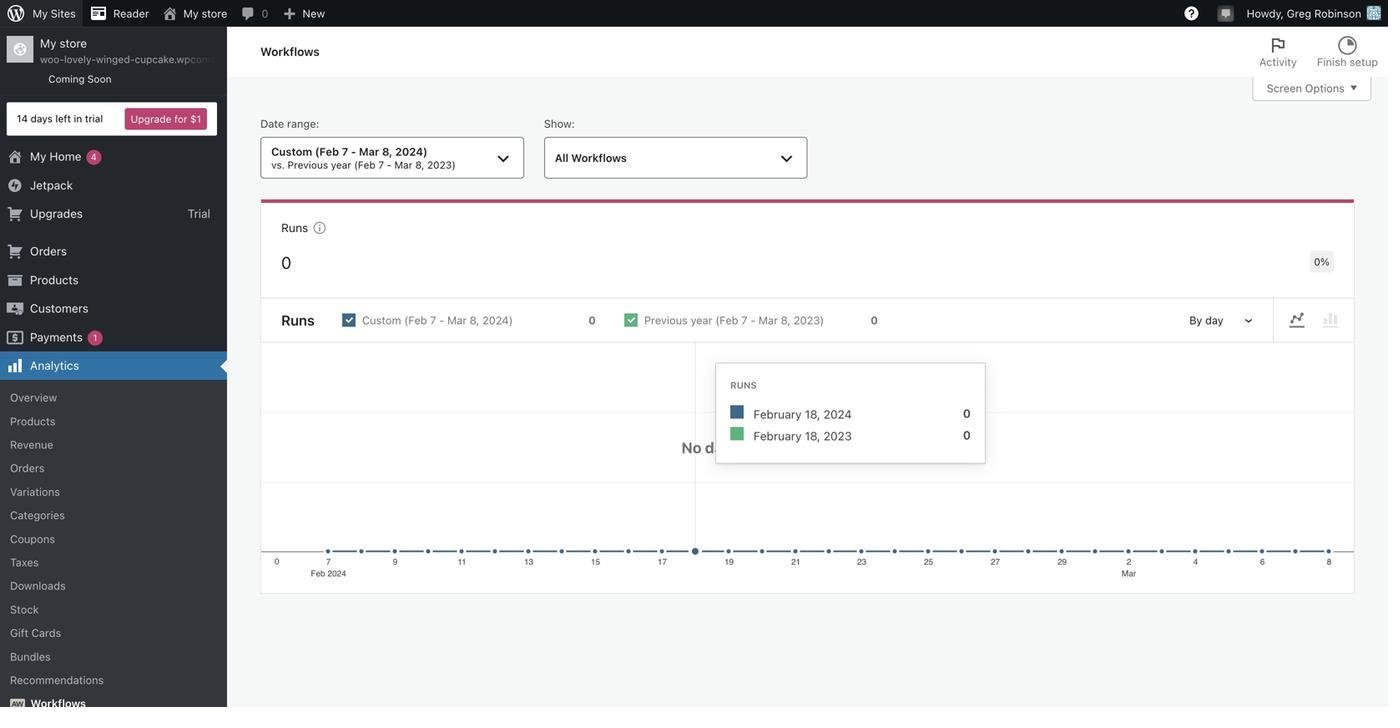 Task type: describe. For each thing, give the bounding box(es) containing it.
custom (feb 7 - mar 8, 2024) vs. previous year (feb 7 - mar 8, 2023)
[[271, 145, 456, 171]]

1
[[93, 332, 97, 343]]

reader link
[[83, 0, 156, 27]]

gift
[[10, 627, 28, 639]]

upgrade
[[131, 113, 171, 125]]

revenue link
[[0, 433, 227, 457]]

0%
[[1315, 256, 1330, 268]]

variations link
[[0, 480, 227, 504]]

gift cards link
[[0, 621, 227, 645]]

howdy,
[[1247, 7, 1284, 20]]

howdy, greg robinson
[[1247, 7, 1362, 20]]

downloads
[[10, 580, 66, 592]]

greg
[[1287, 7, 1312, 20]]

date
[[261, 117, 284, 130]]

0 link
[[234, 0, 275, 27]]

2024) for custom (feb 7 - mar 8, 2024) vs. previous year (feb 7 - mar 8, 2023)
[[395, 145, 428, 158]]

downloads link
[[0, 574, 227, 598]]

winged-
[[96, 54, 135, 65]]

setup
[[1350, 56, 1379, 68]]

analytics
[[30, 359, 79, 372]]

14
[[17, 113, 28, 125]]

days
[[31, 113, 53, 125]]

my home 4
[[30, 150, 97, 163]]

2024) for custom (feb 7 - mar 8, 2024)
[[482, 314, 513, 327]]

performance indicators menu
[[261, 199, 1355, 299]]

lovely-
[[64, 54, 96, 65]]

my sites link
[[0, 0, 83, 27]]

cupcake.wpcomstaging.com
[[135, 54, 269, 65]]

activity
[[1260, 56, 1297, 68]]

14 days left in trial
[[17, 113, 103, 125]]

coupons link
[[0, 527, 227, 551]]

2 runs from the top
[[281, 312, 315, 329]]

my store
[[183, 7, 227, 20]]

toolbar navigation
[[0, 0, 1389, 30]]

2 orders link from the top
[[0, 457, 227, 480]]

1 orders link from the top
[[0, 237, 227, 266]]

upgrades
[[30, 207, 83, 220]]

previous inside checkbox
[[644, 314, 688, 327]]

2023) inside checkbox
[[794, 314, 824, 327]]

overview link
[[0, 386, 227, 409]]

my store link
[[156, 0, 234, 27]]

upgrade for $1 button
[[125, 108, 207, 130]]

coming
[[48, 73, 85, 85]]

variations
[[10, 485, 60, 498]]

0 horizontal spatial workflows
[[261, 45, 320, 58]]

none checkbox containing custom (feb 7 - mar 8, 2024)
[[328, 300, 610, 341]]

store for my store
[[202, 7, 227, 20]]

woo-
[[40, 54, 64, 65]]

finish setup button
[[1307, 27, 1389, 77]]

robinson
[[1315, 7, 1362, 20]]

sites
[[51, 7, 76, 20]]

0 inside the "performance indicators" "menu"
[[281, 253, 291, 272]]

date range :
[[261, 117, 319, 130]]

tab list containing activity
[[1250, 27, 1389, 77]]

overview
[[10, 391, 57, 404]]

my for my store woo-lovely-winged-cupcake.wpcomstaging.com coming soon
[[40, 36, 56, 50]]

main menu navigation
[[0, 27, 269, 707]]

revenue
[[10, 438, 53, 451]]

categories
[[10, 509, 65, 522]]

screen options
[[1267, 82, 1345, 94]]

all
[[555, 152, 569, 164]]

0 vertical spatial products
[[30, 273, 79, 287]]

range
[[287, 117, 316, 130]]

1 vertical spatial products
[[10, 415, 56, 427]]

options
[[1306, 82, 1345, 94]]

customers link
[[0, 294, 227, 323]]

jetpack
[[30, 178, 73, 192]]



Task type: vqa. For each thing, say whether or not it's contained in the screenshot.
"Runs" in Performance Indicators menu
yes



Task type: locate. For each thing, give the bounding box(es) containing it.
vs.
[[271, 159, 285, 171]]

1 vertical spatial 2023)
[[794, 314, 824, 327]]

0 vertical spatial runs
[[281, 221, 308, 235]]

0 inside the toolbar navigation
[[262, 7, 268, 20]]

$1
[[190, 113, 201, 125]]

notification image
[[1220, 6, 1233, 19]]

store left 0 link
[[202, 7, 227, 20]]

my inside "link"
[[33, 7, 48, 20]]

workflows inside dropdown button
[[572, 152, 627, 164]]

7
[[342, 145, 348, 158], [378, 159, 384, 171], [430, 314, 436, 327], [742, 314, 748, 327]]

jetpack link
[[0, 171, 227, 200]]

1 runs from the top
[[281, 221, 308, 235]]

products link
[[0, 266, 227, 294], [0, 409, 227, 433]]

8, inside checkbox
[[781, 314, 791, 327]]

taxes link
[[0, 551, 227, 574]]

1 horizontal spatial 2023)
[[794, 314, 824, 327]]

8,
[[382, 145, 393, 158], [415, 159, 424, 171], [470, 314, 480, 327], [781, 314, 791, 327]]

show
[[544, 117, 572, 130]]

for
[[174, 113, 187, 125]]

workflows right the all
[[572, 152, 627, 164]]

store inside the toolbar navigation
[[202, 7, 227, 20]]

orders down revenue
[[10, 462, 45, 474]]

workflows down new link
[[261, 45, 320, 58]]

runs inside the "performance indicators" "menu"
[[281, 221, 308, 235]]

trial
[[85, 113, 103, 125]]

tab list
[[1250, 27, 1389, 77]]

1 horizontal spatial previous
[[644, 314, 688, 327]]

year
[[331, 159, 351, 171], [691, 314, 713, 327]]

reader
[[113, 7, 149, 20]]

taxes
[[10, 556, 39, 569]]

finish setup
[[1318, 56, 1379, 68]]

(feb
[[315, 145, 339, 158], [354, 159, 376, 171], [404, 314, 427, 327], [716, 314, 739, 327]]

1 horizontal spatial custom
[[362, 314, 401, 327]]

: right date
[[316, 117, 319, 130]]

orders link up the customers link
[[0, 237, 227, 266]]

: up all workflows
[[572, 117, 575, 130]]

0 horizontal spatial previous
[[288, 159, 328, 171]]

custom (feb 7 - mar 8, 2024)
[[362, 314, 513, 327]]

show :
[[544, 117, 575, 130]]

-
[[351, 145, 356, 158], [387, 159, 392, 171], [439, 314, 444, 327], [751, 314, 756, 327]]

orders link
[[0, 237, 227, 266], [0, 457, 227, 480]]

0 vertical spatial year
[[331, 159, 351, 171]]

my for my home 4
[[30, 150, 46, 163]]

mar
[[359, 145, 379, 158], [395, 159, 413, 171], [447, 314, 467, 327], [759, 314, 778, 327]]

upgrade for $1
[[131, 113, 201, 125]]

4
[[91, 152, 97, 162]]

bundles
[[10, 650, 51, 663]]

2023) inside the custom (feb 7 - mar 8, 2024) vs. previous year (feb 7 - mar 8, 2023)
[[427, 159, 456, 171]]

finish
[[1318, 56, 1347, 68]]

1 vertical spatial 2024)
[[482, 314, 513, 327]]

all workflows
[[555, 152, 627, 164]]

previous inside the custom (feb 7 - mar 8, 2024) vs. previous year (feb 7 - mar 8, 2023)
[[288, 159, 328, 171]]

1 vertical spatial previous
[[644, 314, 688, 327]]

0
[[262, 7, 268, 20], [281, 253, 291, 272], [589, 314, 596, 327], [871, 314, 878, 327]]

my sites
[[33, 7, 76, 20]]

0 vertical spatial orders
[[30, 244, 67, 258]]

1 vertical spatial year
[[691, 314, 713, 327]]

none checkbox containing previous year (feb 7 - mar 8, 2023)
[[610, 300, 892, 341]]

1 vertical spatial store
[[60, 36, 87, 50]]

products
[[30, 273, 79, 287], [10, 415, 56, 427]]

orders
[[30, 244, 67, 258], [10, 462, 45, 474]]

my store woo-lovely-winged-cupcake.wpcomstaging.com coming soon
[[40, 36, 269, 85]]

in
[[74, 113, 82, 125]]

recommendations link
[[0, 668, 227, 692]]

1 vertical spatial orders
[[10, 462, 45, 474]]

orders link up categories link on the bottom left of page
[[0, 457, 227, 480]]

- inside checkbox
[[751, 314, 756, 327]]

trial
[[188, 207, 210, 220]]

coupons
[[10, 533, 55, 545]]

previous year (feb 7 - mar 8, 2023)
[[644, 314, 824, 327]]

1 horizontal spatial :
[[572, 117, 575, 130]]

my for my store
[[183, 7, 199, 20]]

0 vertical spatial 2024)
[[395, 145, 428, 158]]

0 horizontal spatial custom
[[271, 145, 312, 158]]

None checkbox
[[610, 300, 892, 341]]

payments 1
[[30, 330, 97, 344]]

custom for custom (feb 7 - mar 8, 2024) vs. previous year (feb 7 - mar 8, 2023)
[[271, 145, 312, 158]]

1 vertical spatial orders link
[[0, 457, 227, 480]]

1 vertical spatial custom
[[362, 314, 401, 327]]

products link down "analytics" 'link' in the left of the page
[[0, 409, 227, 433]]

screen
[[1267, 82, 1303, 94]]

0 vertical spatial custom
[[271, 145, 312, 158]]

1 vertical spatial products link
[[0, 409, 227, 433]]

custom inside the custom (feb 7 - mar 8, 2024) vs. previous year (feb 7 - mar 8, 2023)
[[271, 145, 312, 158]]

bundles link
[[0, 645, 227, 668]]

products link up 1
[[0, 266, 227, 294]]

0 horizontal spatial 2024)
[[395, 145, 428, 158]]

0 vertical spatial workflows
[[261, 45, 320, 58]]

7 inside checkbox
[[742, 314, 748, 327]]

None checkbox
[[328, 300, 610, 341]]

stock link
[[0, 598, 227, 621]]

recommendations
[[10, 674, 104, 686]]

0 horizontal spatial 2023)
[[427, 159, 456, 171]]

home
[[50, 150, 81, 163]]

0 vertical spatial previous
[[288, 159, 328, 171]]

workflows
[[261, 45, 320, 58], [572, 152, 627, 164]]

my inside my store woo-lovely-winged-cupcake.wpcomstaging.com coming soon
[[40, 36, 56, 50]]

previous
[[288, 159, 328, 171], [644, 314, 688, 327]]

1 : from the left
[[316, 117, 319, 130]]

menu bar
[[1274, 305, 1354, 335]]

automatewoo element
[[10, 699, 25, 707]]

0 vertical spatial orders link
[[0, 237, 227, 266]]

analytics link
[[0, 351, 227, 380]]

orders down upgrades at the left top of the page
[[30, 244, 67, 258]]

my up woo-
[[40, 36, 56, 50]]

soon
[[87, 73, 112, 85]]

line chart image
[[1288, 310, 1308, 330]]

payments
[[30, 330, 83, 344]]

1 horizontal spatial store
[[202, 7, 227, 20]]

2024)
[[395, 145, 428, 158], [482, 314, 513, 327]]

customers
[[30, 301, 89, 315]]

custom
[[271, 145, 312, 158], [362, 314, 401, 327]]

my left home
[[30, 150, 46, 163]]

cards
[[31, 627, 61, 639]]

runs
[[281, 221, 308, 235], [281, 312, 315, 329]]

2 products link from the top
[[0, 409, 227, 433]]

activity button
[[1250, 27, 1307, 77]]

custom for custom (feb 7 - mar 8, 2024)
[[362, 314, 401, 327]]

1 horizontal spatial 2024)
[[482, 314, 513, 327]]

2023)
[[427, 159, 456, 171], [794, 314, 824, 327]]

0 vertical spatial store
[[202, 7, 227, 20]]

my up cupcake.wpcomstaging.com in the top left of the page
[[183, 7, 199, 20]]

stock
[[10, 603, 39, 616]]

gift cards
[[10, 627, 61, 639]]

1 vertical spatial runs
[[281, 312, 315, 329]]

store
[[202, 7, 227, 20], [60, 36, 87, 50]]

my left sites
[[33, 7, 48, 20]]

my for my sites
[[33, 7, 48, 20]]

new
[[303, 7, 325, 20]]

new link
[[275, 0, 332, 27]]

2024) inside the custom (feb 7 - mar 8, 2024) vs. previous year (feb 7 - mar 8, 2023)
[[395, 145, 428, 158]]

0 horizontal spatial :
[[316, 117, 319, 130]]

2 : from the left
[[572, 117, 575, 130]]

0 horizontal spatial year
[[331, 159, 351, 171]]

1 vertical spatial workflows
[[572, 152, 627, 164]]

0 vertical spatial products link
[[0, 266, 227, 294]]

products up customers
[[30, 273, 79, 287]]

store inside my store woo-lovely-winged-cupcake.wpcomstaging.com coming soon
[[60, 36, 87, 50]]

products down overview
[[10, 415, 56, 427]]

categories link
[[0, 504, 227, 527]]

store up lovely-
[[60, 36, 87, 50]]

screen options button
[[1253, 76, 1372, 101]]

left
[[55, 113, 71, 125]]

all workflows button
[[544, 137, 808, 179]]

1 horizontal spatial year
[[691, 314, 713, 327]]

0 vertical spatial 2023)
[[427, 159, 456, 171]]

my
[[33, 7, 48, 20], [183, 7, 199, 20], [40, 36, 56, 50], [30, 150, 46, 163]]

0 horizontal spatial store
[[60, 36, 87, 50]]

store for my store woo-lovely-winged-cupcake.wpcomstaging.com coming soon
[[60, 36, 87, 50]]

bar chart image
[[1321, 310, 1341, 330]]

mar inside checkbox
[[759, 314, 778, 327]]

year inside the custom (feb 7 - mar 8, 2024) vs. previous year (feb 7 - mar 8, 2023)
[[331, 159, 351, 171]]

1 products link from the top
[[0, 266, 227, 294]]

7 inside option
[[430, 314, 436, 327]]

1 horizontal spatial workflows
[[572, 152, 627, 164]]



